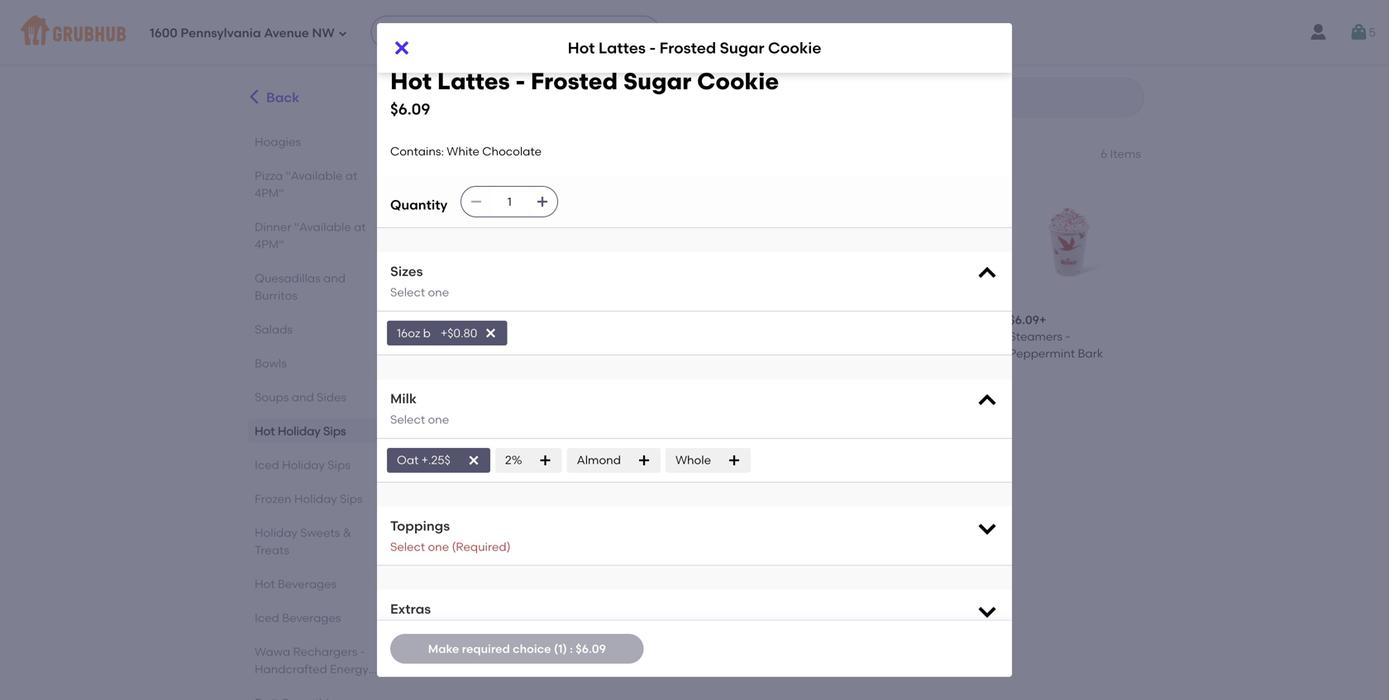 Task type: vqa. For each thing, say whether or not it's contained in the screenshot.
&
yes



Task type: locate. For each thing, give the bounding box(es) containing it.
hoagies tab
[[255, 133, 383, 150]]

$6.09 inside $6.09 + hot lattes - frosted sugar cookie
[[442, 313, 472, 327]]

3 select from the top
[[390, 540, 425, 554]]

0 vertical spatial select
[[390, 285, 425, 299]]

svg image inside 5 button
[[1349, 22, 1369, 42]]

-
[[649, 39, 656, 57], [515, 67, 525, 95], [502, 330, 507, 344], [644, 330, 649, 344], [816, 330, 821, 344], [958, 330, 963, 344], [1065, 330, 1070, 344], [442, 598, 446, 612], [360, 645, 365, 659]]

select down the toppings
[[390, 540, 425, 554]]

hot holiday sips down the soups and sides
[[255, 424, 346, 438]]

1 vertical spatial select
[[390, 413, 425, 427]]

hoagies
[[255, 135, 301, 149]]

cream
[[879, 363, 918, 377]]

at inside "dinner "available at 4pm""
[[354, 220, 366, 234]]

iced up wawa
[[255, 611, 279, 625]]

& left cream
[[867, 363, 876, 377]]

sugar for hot lattes - frosted sugar cookie
[[720, 39, 764, 57]]

hot chocolates - peppermint cookies & cream image
[[867, 180, 989, 302]]

hot holiday sips
[[442, 141, 586, 162], [255, 424, 346, 438]]

4pm"
[[255, 186, 284, 200], [255, 237, 284, 251]]

peppermint inside $5.49 + hot lattes - peppermint mocha
[[583, 346, 649, 360]]

select inside toppings select one (required)
[[390, 540, 425, 554]]

1 vertical spatial at
[[354, 220, 366, 234]]

and left sides at the bottom
[[292, 390, 314, 404]]

sips for iced holiday sips tab
[[328, 458, 350, 472]]

svg image
[[1349, 22, 1369, 42], [338, 29, 348, 38], [470, 195, 483, 208], [536, 195, 549, 208], [484, 327, 497, 340], [976, 389, 999, 413], [467, 454, 480, 467], [637, 454, 651, 467], [728, 454, 741, 467], [976, 517, 999, 540], [976, 600, 999, 623]]

1 vertical spatial blend
[[495, 598, 527, 612]]

1 horizontal spatial bark
[[1078, 346, 1103, 360]]

wawa rechargers - handcrafted energy drinks (contains caffeine)
[[255, 645, 368, 700]]

2 vertical spatial frosted
[[510, 330, 552, 344]]

soups
[[255, 390, 289, 404]]

iced for iced beverages
[[255, 611, 279, 625]]

2 chocolates from the left
[[890, 330, 955, 344]]

sips down sides at the bottom
[[323, 424, 346, 438]]

- inside wawa rechargers - handcrafted energy drinks (contains caffeine)
[[360, 645, 365, 659]]

+ for $2.89 + holiday blend coffee - holiday blend
[[471, 564, 478, 578]]

at
[[345, 169, 357, 183], [354, 220, 366, 234]]

+ for $5.49 + hot lattes - peppermint mocha
[[613, 313, 620, 327]]

lattes up contains: white chocolate
[[437, 67, 510, 95]]

sips inside frozen holiday sips tab
[[340, 492, 363, 506]]

chocolates for cookies
[[890, 330, 955, 344]]

"available
[[286, 169, 343, 183], [294, 220, 351, 234]]

+ inside $6.09 + hot lattes - frosted sugar cookie
[[472, 313, 479, 327]]

one inside the sizes select one
[[428, 285, 449, 299]]

"available down "hoagies" tab
[[286, 169, 343, 183]]

sides
[[317, 390, 346, 404]]

frosted
[[660, 39, 716, 57], [531, 67, 618, 95], [510, 330, 552, 344]]

$6.09 for $6.09 + hot lattes - frosted sugar cookie
[[442, 313, 472, 327]]

peppermint for hot lattes - peppermint mocha
[[583, 346, 649, 360]]

+ inside $6.09 + hot chocolates - peppermint bark
[[756, 313, 762, 327]]

$6.09 inside $6.09 + steamers - peppermint bark
[[1009, 313, 1039, 327]]

quesadillas and burritos
[[255, 271, 346, 303]]

lattes inside $6.09 + hot lattes - frosted sugar cookie
[[465, 330, 500, 344]]

1 horizontal spatial chocolates
[[890, 330, 955, 344]]

peppermint
[[583, 346, 649, 360], [725, 346, 791, 360], [867, 346, 933, 360], [1009, 346, 1075, 360]]

2 one from the top
[[428, 413, 449, 427]]

0 vertical spatial cookie
[[768, 39, 821, 57]]

holiday inside 'holiday sweets & treats'
[[255, 526, 297, 540]]

one up b
[[428, 285, 449, 299]]

+ for $6.09 + hot lattes - frosted sugar cookie
[[472, 313, 479, 327]]

sips up sweets
[[340, 492, 363, 506]]

16oz b
[[397, 326, 431, 340]]

2 4pm" from the top
[[255, 237, 284, 251]]

& inside the $6.09 + hot chocolates - peppermint cookies & cream
[[867, 363, 876, 377]]

bark inside $6.09 + steamers - peppermint bark
[[1078, 346, 1103, 360]]

1600
[[150, 26, 178, 41]]

sips right chocolate
[[549, 141, 586, 162]]

at inside pizza "available at 4pm"
[[345, 169, 357, 183]]

4pm" inside "dinner "available at 4pm""
[[255, 237, 284, 251]]

at for pizza "available at 4pm"
[[345, 169, 357, 183]]

handcrafted
[[255, 662, 327, 676]]

whole
[[675, 453, 711, 467]]

beverages for iced beverages
[[282, 611, 341, 625]]

0 vertical spatial &
[[867, 363, 876, 377]]

holiday sweets & treats tab
[[255, 524, 383, 559]]

salads
[[255, 322, 293, 337]]

$6.09 for $6.09 + hot chocolates - peppermint bark
[[725, 313, 756, 327]]

peppermint for hot chocolates - peppermint bark
[[725, 346, 791, 360]]

wawa rechargers - handcrafted energy drinks (contains caffeine) tab
[[255, 643, 383, 700]]

iced up frozen
[[255, 458, 279, 472]]

3 peppermint from the left
[[867, 346, 933, 360]]

2 vertical spatial sugar
[[442, 346, 475, 360]]

1 chocolates from the left
[[748, 330, 813, 344]]

1 one from the top
[[428, 285, 449, 299]]

soups and sides tab
[[255, 389, 383, 406]]

0 vertical spatial hot holiday sips
[[442, 141, 586, 162]]

1 horizontal spatial hot holiday sips
[[442, 141, 586, 162]]

one inside toppings select one (required)
[[428, 540, 449, 554]]

+ for $6.09 + hot chocolates - peppermint bark
[[756, 313, 762, 327]]

sugar inside $6.09 + hot lattes - frosted sugar cookie
[[442, 346, 475, 360]]

1 vertical spatial &
[[343, 526, 352, 540]]

cookie
[[768, 39, 821, 57], [697, 67, 779, 95], [478, 346, 517, 360]]

0 horizontal spatial and
[[292, 390, 314, 404]]

1 horizontal spatial svg image
[[539, 454, 552, 467]]

"available inside "dinner "available at 4pm""
[[294, 220, 351, 234]]

+$0.80
[[441, 326, 477, 340]]

items
[[1110, 147, 1141, 161]]

2 peppermint from the left
[[725, 346, 791, 360]]

"available down pizza "available at 4pm" tab
[[294, 220, 351, 234]]

1 vertical spatial frosted
[[531, 67, 618, 95]]

and inside quesadillas and burritos
[[323, 271, 346, 285]]

1 vertical spatial "available
[[294, 220, 351, 234]]

hot beverages tab
[[255, 575, 383, 593]]

hot
[[568, 39, 595, 57], [390, 67, 432, 95], [442, 141, 473, 162], [442, 330, 462, 344], [583, 330, 604, 344], [725, 330, 746, 344], [867, 330, 887, 344], [255, 424, 275, 438], [255, 577, 275, 591]]

sizes select one
[[390, 263, 449, 299]]

select inside milk select one
[[390, 413, 425, 427]]

0 vertical spatial one
[[428, 285, 449, 299]]

0 vertical spatial beverages
[[278, 577, 337, 591]]

6
[[1100, 147, 1107, 161]]

0 vertical spatial frosted
[[660, 39, 716, 57]]

beverages
[[278, 577, 337, 591], [282, 611, 341, 625]]

1 vertical spatial one
[[428, 413, 449, 427]]

hot holiday sips up input item quantity number field
[[442, 141, 586, 162]]

1 horizontal spatial and
[[323, 271, 346, 285]]

cookie inside hot lattes - frosted sugar cookie $6.09
[[697, 67, 779, 95]]

"available for dinner
[[294, 220, 351, 234]]

hot inside $6.09 + hot lattes - frosted sugar cookie
[[442, 330, 462, 344]]

sips down hot holiday sips tab
[[328, 458, 350, 472]]

select inside the sizes select one
[[390, 285, 425, 299]]

lattes right b
[[465, 330, 500, 344]]

oat +.25$
[[397, 453, 450, 467]]

sugar
[[720, 39, 764, 57], [623, 67, 691, 95], [442, 346, 475, 360]]

quesadillas
[[255, 271, 320, 285]]

hot inside 'tab'
[[255, 577, 275, 591]]

+ inside the $6.09 + hot chocolates - peppermint cookies & cream
[[897, 313, 904, 327]]

svg image
[[392, 38, 412, 58], [976, 262, 999, 285], [539, 454, 552, 467]]

$6.09
[[390, 100, 430, 118], [442, 313, 472, 327], [725, 313, 756, 327], [867, 313, 897, 327], [1009, 313, 1039, 327], [576, 642, 606, 656]]

bark
[[794, 346, 819, 360], [1078, 346, 1103, 360]]

chocolates for bark
[[748, 330, 813, 344]]

1 vertical spatial hot holiday sips
[[255, 424, 346, 438]]

+ inside "$2.89 + holiday blend coffee - holiday blend"
[[471, 564, 478, 578]]

0 horizontal spatial hot holiday sips
[[255, 424, 346, 438]]

- inside the $6.09 + hot chocolates - peppermint cookies & cream
[[958, 330, 963, 344]]

4pm" inside pizza "available at 4pm"
[[255, 186, 284, 200]]

beverages inside 'tab'
[[278, 577, 337, 591]]

one for milk
[[428, 413, 449, 427]]

contains: white chocolate
[[390, 144, 542, 158]]

almond
[[577, 453, 621, 467]]

frosted for hot lattes - frosted sugar cookie $6.09
[[531, 67, 618, 95]]

"available inside pizza "available at 4pm"
[[286, 169, 343, 183]]

make
[[428, 642, 459, 656]]

1 vertical spatial cookie
[[697, 67, 779, 95]]

iced
[[255, 458, 279, 472], [255, 611, 279, 625]]

+ inside $5.49 + hot lattes - peppermint mocha
[[613, 313, 620, 327]]

0 vertical spatial 4pm"
[[255, 186, 284, 200]]

sips inside iced holiday sips tab
[[328, 458, 350, 472]]

0 horizontal spatial &
[[343, 526, 352, 540]]

sips inside hot holiday sips tab
[[323, 424, 346, 438]]

lattes inside hot lattes - frosted sugar cookie $6.09
[[437, 67, 510, 95]]

peppermint inside the $6.09 + hot chocolates - peppermint cookies & cream
[[867, 346, 933, 360]]

$6.09 inside $6.09 + hot chocolates - peppermint bark
[[725, 313, 756, 327]]

2 vertical spatial select
[[390, 540, 425, 554]]

chocolate
[[482, 144, 542, 158]]

and for soups
[[292, 390, 314, 404]]

&
[[867, 363, 876, 377], [343, 526, 352, 540]]

frozen holiday sips tab
[[255, 490, 383, 508]]

milk
[[390, 391, 417, 407]]

0 vertical spatial "available
[[286, 169, 343, 183]]

hot inside the $6.09 + hot chocolates - peppermint cookies & cream
[[867, 330, 887, 344]]

$5.49 + hot lattes - peppermint mocha
[[583, 313, 691, 360]]

0 horizontal spatial bark
[[794, 346, 819, 360]]

iced holiday sips
[[255, 458, 350, 472]]

sugar inside hot lattes - frosted sugar cookie $6.09
[[623, 67, 691, 95]]

2 horizontal spatial sugar
[[720, 39, 764, 57]]

lattes inside $5.49 + hot lattes - peppermint mocha
[[606, 330, 641, 344]]

4 peppermint from the left
[[1009, 346, 1075, 360]]

2 select from the top
[[390, 413, 425, 427]]

cookie for hot lattes - frosted sugar cookie
[[768, 39, 821, 57]]

1 vertical spatial sugar
[[623, 67, 691, 95]]

- inside "$2.89 + holiday blend coffee - holiday blend"
[[442, 598, 446, 612]]

0 vertical spatial and
[[323, 271, 346, 285]]

(contains
[[292, 680, 346, 694]]

& right sweets
[[343, 526, 352, 540]]

chocolates inside $6.09 + hot chocolates - peppermint bark
[[748, 330, 813, 344]]

:
[[570, 642, 573, 656]]

lattes
[[598, 39, 646, 57], [437, 67, 510, 95], [465, 330, 500, 344], [606, 330, 641, 344]]

peppermint inside $6.09 + hot chocolates - peppermint bark
[[725, 346, 791, 360]]

lattes down $5.49
[[606, 330, 641, 344]]

0 vertical spatial at
[[345, 169, 357, 183]]

1 vertical spatial and
[[292, 390, 314, 404]]

one up the +.25$
[[428, 413, 449, 427]]

beverages down hot beverages 'tab'
[[282, 611, 341, 625]]

+.25$
[[421, 453, 450, 467]]

blend down coffee
[[495, 598, 527, 612]]

chocolates inside the $6.09 + hot chocolates - peppermint cookies & cream
[[890, 330, 955, 344]]

0 vertical spatial sugar
[[720, 39, 764, 57]]

$6.09 + hot lattes - frosted sugar cookie
[[442, 313, 552, 360]]

main navigation navigation
[[0, 0, 1389, 64]]

- inside hot lattes - frosted sugar cookie $6.09
[[515, 67, 525, 95]]

tab
[[255, 695, 383, 700]]

0 vertical spatial iced
[[255, 458, 279, 472]]

$6.09 for $6.09 + hot chocolates - peppermint cookies & cream
[[867, 313, 897, 327]]

1 peppermint from the left
[[583, 346, 649, 360]]

one
[[428, 285, 449, 299], [428, 413, 449, 427], [428, 540, 449, 554]]

2 vertical spatial one
[[428, 540, 449, 554]]

blend left coffee
[[487, 581, 519, 595]]

and down "dinner "available at 4pm"" tab
[[323, 271, 346, 285]]

4pm" down dinner
[[255, 237, 284, 251]]

1 4pm" from the top
[[255, 186, 284, 200]]

1 horizontal spatial &
[[867, 363, 876, 377]]

beverages inside tab
[[282, 611, 341, 625]]

1 horizontal spatial sugar
[[623, 67, 691, 95]]

bark inside $6.09 + hot chocolates - peppermint bark
[[794, 346, 819, 360]]

chocolates
[[748, 330, 813, 344], [890, 330, 955, 344]]

hot lattes - frosted sugar cookie
[[568, 39, 821, 57]]

holiday
[[477, 141, 545, 162], [278, 424, 320, 438], [282, 458, 325, 472], [294, 492, 337, 506], [255, 526, 297, 540], [442, 581, 484, 595], [449, 598, 492, 612]]

0 vertical spatial svg image
[[392, 38, 412, 58]]

3 one from the top
[[428, 540, 449, 554]]

select down milk
[[390, 413, 425, 427]]

hot inside tab
[[255, 424, 275, 438]]

4pm" for dinner "available at 4pm"
[[255, 237, 284, 251]]

sips
[[549, 141, 586, 162], [323, 424, 346, 438], [328, 458, 350, 472], [340, 492, 363, 506]]

- inside $6.09 + hot lattes - frosted sugar cookie
[[502, 330, 507, 344]]

+ for $6.09 + steamers - peppermint bark
[[1039, 313, 1046, 327]]

select for toppings
[[390, 540, 425, 554]]

1 vertical spatial iced
[[255, 611, 279, 625]]

wawa
[[255, 645, 290, 659]]

iced beverages tab
[[255, 609, 383, 627]]

"available for pizza
[[286, 169, 343, 183]]

0 horizontal spatial sugar
[[442, 346, 475, 360]]

2 iced from the top
[[255, 611, 279, 625]]

at down "hoagies" tab
[[345, 169, 357, 183]]

quantity
[[390, 197, 447, 213]]

+ inside $6.09 + steamers - peppermint bark
[[1039, 313, 1046, 327]]

at down pizza "available at 4pm" tab
[[354, 220, 366, 234]]

sweets
[[300, 526, 340, 540]]

blend
[[487, 581, 519, 595], [495, 598, 527, 612]]

0 horizontal spatial chocolates
[[748, 330, 813, 344]]

2 vertical spatial cookie
[[478, 346, 517, 360]]

+
[[472, 313, 479, 327], [613, 313, 620, 327], [756, 313, 762, 327], [897, 313, 904, 327], [1039, 313, 1046, 327], [471, 564, 478, 578]]

1 select from the top
[[390, 285, 425, 299]]

1 vertical spatial 4pm"
[[255, 237, 284, 251]]

1 vertical spatial beverages
[[282, 611, 341, 625]]

one down the toppings
[[428, 540, 449, 554]]

coffee
[[522, 581, 560, 595]]

one for sizes
[[428, 285, 449, 299]]

1 bark from the left
[[794, 346, 819, 360]]

select
[[390, 285, 425, 299], [390, 413, 425, 427], [390, 540, 425, 554]]

and
[[323, 271, 346, 285], [292, 390, 314, 404]]

choice
[[513, 642, 551, 656]]

hot lattes - frosted sugar cookie image
[[442, 180, 564, 302]]

pennsylvania
[[181, 26, 261, 41]]

dinner "available at 4pm"
[[255, 220, 366, 251]]

2 bark from the left
[[1078, 346, 1103, 360]]

4pm" down pizza
[[255, 186, 284, 200]]

salads tab
[[255, 321, 383, 338]]

select down sizes
[[390, 285, 425, 299]]

frozen
[[255, 492, 292, 506]]

1 vertical spatial svg image
[[976, 262, 999, 285]]

dinner "available at 4pm" tab
[[255, 218, 383, 253]]

1 iced from the top
[[255, 458, 279, 472]]

+ for $6.09 + hot chocolates - peppermint cookies & cream
[[897, 313, 904, 327]]

$6.09 inside the $6.09 + hot chocolates - peppermint cookies & cream
[[867, 313, 897, 327]]

beverages up iced beverages
[[278, 577, 337, 591]]

one inside milk select one
[[428, 413, 449, 427]]

frosted for hot lattes - frosted sugar cookie
[[660, 39, 716, 57]]

frosted inside hot lattes - frosted sugar cookie $6.09
[[531, 67, 618, 95]]



Task type: describe. For each thing, give the bounding box(es) containing it.
avenue
[[264, 26, 309, 41]]

hot lattes - frosted sugar cookie $6.09
[[390, 67, 779, 118]]

b
[[423, 326, 431, 340]]

frozen holiday sips
[[255, 492, 363, 506]]

hot chocolates - peppermint bark image
[[725, 180, 847, 302]]

4pm" for pizza "available at 4pm"
[[255, 186, 284, 200]]

hot inside hot lattes - frosted sugar cookie $6.09
[[390, 67, 432, 95]]

rechargers
[[293, 645, 357, 659]]

$5.49
[[583, 313, 613, 327]]

energy
[[330, 662, 368, 676]]

mocha
[[652, 346, 691, 360]]

oat
[[397, 453, 419, 467]]

hot holiday sips tab
[[255, 422, 383, 440]]

toppings select one (required)
[[390, 518, 511, 554]]

hot inside $6.09 + hot chocolates - peppermint bark
[[725, 330, 746, 344]]

$6.09 for $6.09 + steamers - peppermint bark
[[1009, 313, 1039, 327]]

dinner
[[255, 220, 291, 234]]

0 horizontal spatial svg image
[[392, 38, 412, 58]]

quesadillas and burritos tab
[[255, 270, 383, 304]]

steamers - peppermint bark image
[[1009, 180, 1131, 302]]

sips for hot holiday sips tab
[[323, 424, 346, 438]]

1600 pennsylvania avenue nw
[[150, 26, 335, 41]]

cookie for hot lattes - frosted sugar cookie $6.09
[[697, 67, 779, 95]]

sugar for hot lattes - frosted sugar cookie $6.09
[[623, 67, 691, 95]]

sips for frozen holiday sips tab
[[340, 492, 363, 506]]

- inside $5.49 + hot lattes - peppermint mocha
[[644, 330, 649, 344]]

at for dinner "available at 4pm"
[[354, 220, 366, 234]]

holiday blend coffee - holiday blend image
[[442, 432, 564, 554]]

iced holiday sips tab
[[255, 456, 383, 474]]

steamers
[[1009, 330, 1063, 344]]

back
[[266, 89, 299, 106]]

hot holiday sips inside tab
[[255, 424, 346, 438]]

beverages for hot beverages
[[278, 577, 337, 591]]

contains:
[[390, 144, 444, 158]]

white
[[447, 144, 480, 158]]

treats
[[255, 543, 289, 557]]

sizes
[[390, 263, 423, 280]]

0 vertical spatial blend
[[487, 581, 519, 595]]

caret left icon image
[[246, 88, 263, 106]]

(1)
[[554, 642, 567, 656]]

5
[[1369, 25, 1376, 39]]

$6.09 + hot chocolates - peppermint cookies & cream
[[867, 313, 981, 377]]

peppermint for hot chocolates - peppermint cookies & cream
[[867, 346, 933, 360]]

nw
[[312, 26, 335, 41]]

$6.09 + steamers - peppermint bark
[[1009, 313, 1103, 360]]

$6.09 + hot chocolates - peppermint bark
[[725, 313, 821, 360]]

pizza
[[255, 169, 283, 183]]

pizza "available at 4pm"
[[255, 169, 357, 200]]

holiday sweets & treats
[[255, 526, 352, 557]]

make required choice (1) : $6.09
[[428, 642, 606, 656]]

hot lattes - peppermint mocha image
[[583, 180, 705, 302]]

toppings
[[390, 518, 450, 534]]

soups and sides
[[255, 390, 346, 404]]

5 button
[[1349, 17, 1376, 47]]

back button
[[245, 78, 300, 117]]

required
[[462, 642, 510, 656]]

and for quesadillas
[[323, 271, 346, 285]]

6 items
[[1100, 147, 1141, 161]]

hot beverages
[[255, 577, 337, 591]]

select for sizes
[[390, 285, 425, 299]]

$2.89
[[442, 564, 471, 578]]

2 vertical spatial svg image
[[539, 454, 552, 467]]

one for toppings
[[428, 540, 449, 554]]

milk select one
[[390, 391, 449, 427]]

(required)
[[452, 540, 511, 554]]

2%
[[505, 453, 522, 467]]

drinks
[[255, 680, 289, 694]]

lattes up hot lattes - frosted sugar cookie $6.09
[[598, 39, 646, 57]]

$6.09 inside hot lattes - frosted sugar cookie $6.09
[[390, 100, 430, 118]]

peppermint inside $6.09 + steamers - peppermint bark
[[1009, 346, 1075, 360]]

burritos
[[255, 289, 297, 303]]

iced beverages
[[255, 611, 341, 625]]

Input item quantity number field
[[491, 187, 528, 217]]

- inside $6.09 + hot chocolates - peppermint bark
[[816, 330, 821, 344]]

2 horizontal spatial svg image
[[976, 262, 999, 285]]

select for milk
[[390, 413, 425, 427]]

16oz
[[397, 326, 420, 340]]

iced for iced holiday sips
[[255, 458, 279, 472]]

& inside 'holiday sweets & treats'
[[343, 526, 352, 540]]

$2.89 + holiday blend coffee - holiday blend
[[442, 564, 560, 612]]

pizza "available at 4pm" tab
[[255, 167, 383, 202]]

bowls
[[255, 356, 287, 370]]

- inside $6.09 + steamers - peppermint bark
[[1065, 330, 1070, 344]]

frosted inside $6.09 + hot lattes - frosted sugar cookie
[[510, 330, 552, 344]]

caffeine)
[[255, 697, 307, 700]]

bowls tab
[[255, 355, 383, 372]]

cookies
[[936, 346, 981, 360]]

extras
[[390, 601, 431, 617]]

hot inside $5.49 + hot lattes - peppermint mocha
[[583, 330, 604, 344]]

cookie inside $6.09 + hot lattes - frosted sugar cookie
[[478, 346, 517, 360]]

holiday inside tab
[[294, 492, 337, 506]]



